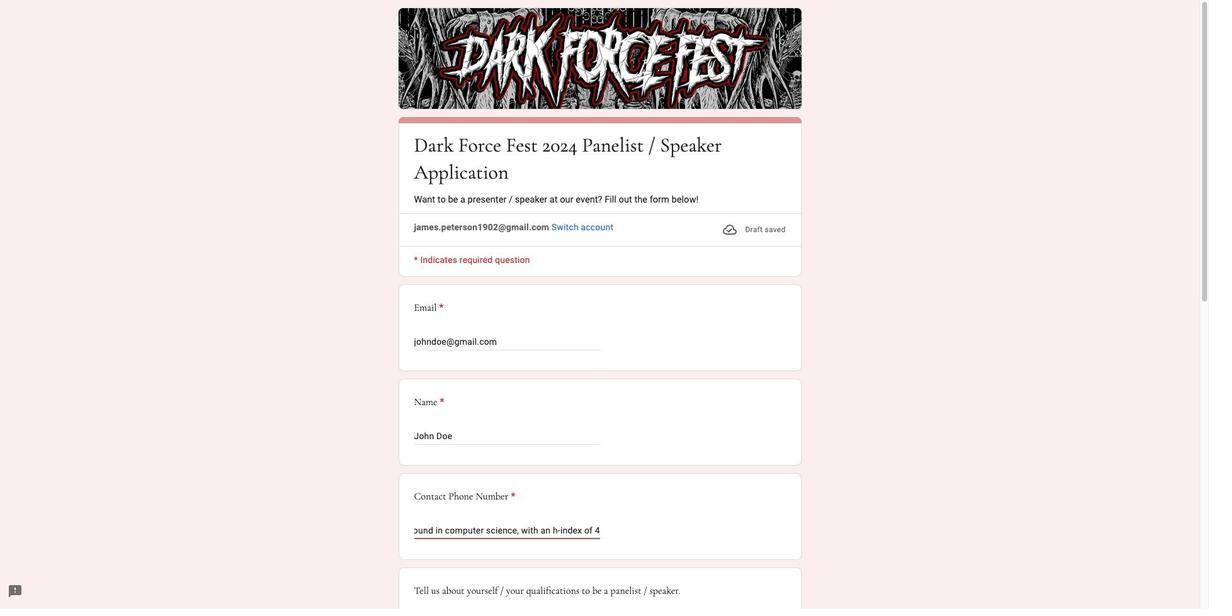 Task type: locate. For each thing, give the bounding box(es) containing it.
required question element
[[437, 301, 444, 316], [437, 395, 444, 410], [508, 490, 515, 505]]

required question element for third heading from the bottom
[[437, 301, 444, 316]]

required question element for first heading from the bottom of the page
[[508, 490, 515, 505]]

None text field
[[414, 524, 600, 539]]

2 heading from the top
[[414, 301, 786, 316]]

0 vertical spatial required question element
[[437, 301, 444, 316]]

status
[[723, 221, 786, 239]]

heading
[[414, 132, 786, 186], [414, 301, 786, 316], [414, 395, 444, 410], [414, 490, 515, 505]]

3 heading from the top
[[414, 395, 444, 410]]

None text field
[[414, 429, 600, 444]]

list
[[398, 285, 801, 610]]

2 vertical spatial required question element
[[508, 490, 515, 505]]

1 vertical spatial required question element
[[437, 395, 444, 410]]

list item
[[398, 285, 801, 372]]



Task type: vqa. For each thing, say whether or not it's contained in the screenshot.
4th 'HEADING'
yes



Task type: describe. For each thing, give the bounding box(es) containing it.
Your email email field
[[414, 335, 600, 350]]

report a problem to google image
[[8, 584, 23, 600]]

required question element for 3rd heading
[[437, 395, 444, 410]]

4 heading from the top
[[414, 490, 515, 505]]

1 heading from the top
[[414, 132, 786, 186]]



